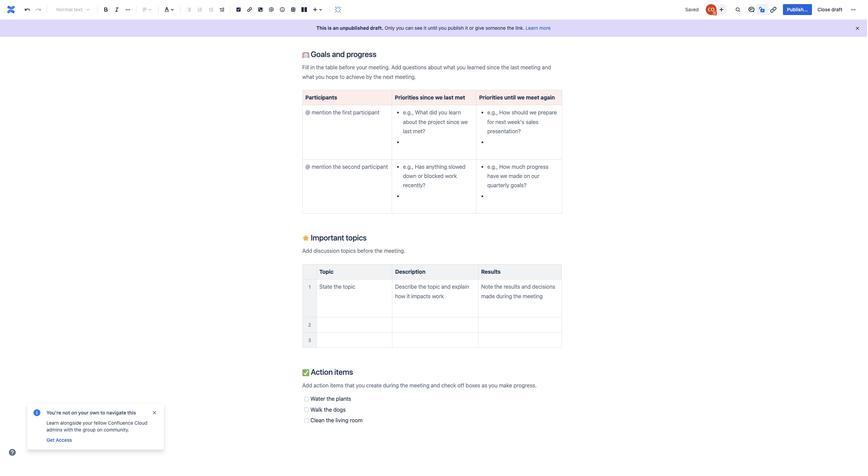 Task type: vqa. For each thing, say whether or not it's contained in the screenshot.
Help IMAGE
yes



Task type: locate. For each thing, give the bounding box(es) containing it.
progress inside start the meeting in a fun, relaxed way to warm up the conversation. then give each other time to ask open questions before discussing your progress toward goals.
[[422, 24, 444, 31]]

get access
[[47, 437, 72, 443]]

can
[[406, 25, 414, 31]]

your inside start the meeting in a fun, relaxed way to warm up the conversation. then give each other time to ask open questions before discussing your progress toward goals.
[[410, 24, 421, 31]]

:star2: image
[[303, 235, 309, 242]]

on down fellow on the bottom left of page
[[97, 427, 102, 433]]

until
[[428, 25, 438, 31], [505, 94, 516, 101]]

priorities left since
[[395, 94, 419, 101]]

panel info image
[[305, 14, 313, 23]]

0 horizontal spatial give
[[475, 25, 485, 31]]

saved
[[686, 6, 699, 12]]

the up walk the dogs
[[327, 396, 335, 402]]

give right or
[[475, 25, 485, 31]]

is
[[328, 25, 332, 31]]

1 horizontal spatial you
[[439, 25, 447, 31]]

until left meet
[[505, 94, 516, 101]]

toward
[[445, 24, 462, 31]]

1 vertical spatial learn
[[47, 420, 59, 426]]

1 horizontal spatial progress
[[422, 24, 444, 31]]

1 vertical spatial give
[[475, 25, 485, 31]]

we for since
[[435, 94, 443, 101]]

we
[[435, 94, 443, 101], [518, 94, 525, 101]]

0 horizontal spatial you
[[396, 25, 404, 31]]

on right not at the left bottom of the page
[[71, 410, 77, 416]]

to right the way
[[411, 15, 416, 21]]

group
[[784, 4, 847, 15]]

redo ⌘⇧z image
[[34, 5, 42, 14]]

last
[[444, 94, 454, 101]]

2
[[308, 322, 311, 328]]

before
[[365, 24, 381, 31]]

1 vertical spatial until
[[505, 94, 516, 101]]

1 horizontal spatial we
[[518, 94, 525, 101]]

2 vertical spatial your
[[83, 420, 93, 426]]

1 horizontal spatial until
[[505, 94, 516, 101]]

only
[[385, 25, 395, 31]]

to
[[411, 15, 416, 21], [549, 15, 554, 21], [101, 410, 105, 416]]

1 horizontal spatial priorities
[[479, 94, 503, 101]]

0 horizontal spatial learn
[[47, 420, 59, 426]]

the
[[330, 15, 338, 21], [440, 15, 448, 21], [507, 25, 515, 31], [327, 396, 335, 402], [324, 407, 332, 413], [326, 418, 334, 424], [74, 427, 81, 433]]

time
[[537, 15, 548, 21]]

warm
[[418, 15, 431, 21]]

goals and progress
[[309, 50, 377, 59]]

ask
[[316, 24, 325, 31]]

discussing
[[382, 24, 409, 31]]

2 we from the left
[[518, 94, 525, 101]]

1 vertical spatial on
[[97, 427, 102, 433]]

items
[[335, 368, 353, 377]]

see
[[415, 25, 423, 31]]

it
[[424, 25, 427, 31], [465, 25, 468, 31]]

priorities for priorities until we meet again
[[479, 94, 503, 101]]

meet
[[526, 94, 540, 101]]

on inside 'learn alongside your fellow confluence cloud admins with the group on community.'
[[97, 427, 102, 433]]

0 vertical spatial learn
[[526, 25, 538, 31]]

copy link image
[[770, 5, 778, 14]]

until down up
[[428, 25, 438, 31]]

community.
[[104, 427, 129, 433]]

group containing publish...
[[784, 4, 847, 15]]

not
[[62, 410, 70, 416]]

confluence
[[108, 420, 133, 426]]

conversation.
[[450, 15, 483, 21]]

give up someone
[[498, 15, 508, 21]]

0 vertical spatial your
[[410, 24, 421, 31]]

3
[[308, 338, 311, 343]]

you're
[[47, 410, 61, 416]]

until inside main content area, start typing to enter text. text box
[[505, 94, 516, 101]]

water
[[311, 396, 325, 402]]

0 horizontal spatial on
[[71, 410, 77, 416]]

you
[[396, 25, 404, 31], [439, 25, 447, 31]]

1 horizontal spatial learn
[[526, 25, 538, 31]]

it left or
[[465, 25, 468, 31]]

the up open
[[330, 15, 338, 21]]

goals
[[311, 50, 331, 59]]

priorities right met
[[479, 94, 503, 101]]

learn
[[526, 25, 538, 31], [47, 420, 59, 426]]

in
[[360, 15, 365, 21]]

your
[[410, 24, 421, 31], [78, 410, 89, 416], [83, 420, 93, 426]]

give
[[498, 15, 508, 21], [475, 25, 485, 31]]

0 horizontal spatial priorities
[[395, 94, 419, 101]]

unpublished
[[340, 25, 369, 31]]

learn alongside your fellow confluence cloud admins with the group on community.
[[47, 420, 148, 433]]

we for until
[[518, 94, 525, 101]]

dogs
[[334, 407, 346, 413]]

1 horizontal spatial it
[[465, 25, 468, 31]]

confluence image
[[5, 4, 16, 15], [5, 4, 16, 15]]

learn up admins
[[47, 420, 59, 426]]

you left can
[[396, 25, 404, 31]]

progress
[[422, 24, 444, 31], [347, 50, 377, 59]]

living
[[336, 418, 349, 424]]

1 horizontal spatial on
[[97, 427, 102, 433]]

we left last
[[435, 94, 443, 101]]

2 horizontal spatial to
[[549, 15, 554, 21]]

1 horizontal spatial to
[[411, 15, 416, 21]]

mention image
[[267, 5, 276, 14]]

learn down other
[[526, 25, 538, 31]]

0 horizontal spatial we
[[435, 94, 443, 101]]

0 vertical spatial until
[[428, 25, 438, 31]]

your up group
[[83, 420, 93, 426]]

1 priorities from the left
[[395, 94, 419, 101]]

to right time
[[549, 15, 554, 21]]

room
[[350, 418, 363, 424]]

1 we from the left
[[435, 94, 443, 101]]

priorities
[[395, 94, 419, 101], [479, 94, 503, 101]]

start
[[316, 15, 328, 21]]

link image
[[246, 5, 254, 14]]

0 vertical spatial progress
[[422, 24, 444, 31]]

the right with
[[74, 427, 81, 433]]

draft.
[[370, 25, 384, 31]]

link.
[[516, 25, 525, 31]]

more formatting image
[[124, 5, 132, 14]]

0 horizontal spatial progress
[[347, 50, 377, 59]]

important
[[311, 233, 344, 242]]

and
[[332, 50, 345, 59]]

0 vertical spatial give
[[498, 15, 508, 21]]

bold ⌘b image
[[102, 5, 110, 14]]

the down water the plants
[[324, 407, 332, 413]]

:white_check_mark: image
[[303, 370, 309, 377]]

progress right and
[[347, 50, 377, 59]]

Main content area, start typing to enter text. text field
[[298, 0, 567, 426]]

your down warm
[[410, 24, 421, 31]]

important topics
[[309, 233, 367, 242]]

with
[[64, 427, 73, 433]]

more
[[540, 25, 551, 31]]

meeting
[[339, 15, 359, 21]]

priorities for priorities since we last met
[[395, 94, 419, 101]]

action item image
[[235, 5, 243, 14]]

an
[[333, 25, 339, 31]]

your left own
[[78, 410, 89, 416]]

it right see on the top
[[424, 25, 427, 31]]

atlassian intelligence logo image
[[335, 6, 341, 13]]

way
[[400, 15, 410, 21]]

a
[[366, 15, 369, 21]]

editable content region
[[292, 0, 573, 467]]

0 horizontal spatial to
[[101, 410, 105, 416]]

someone
[[486, 25, 506, 31]]

close draft button
[[814, 4, 847, 15]]

:goal: image
[[303, 52, 309, 58]]

0 horizontal spatial it
[[424, 25, 427, 31]]

2 priorities from the left
[[479, 94, 503, 101]]

we left meet
[[518, 94, 525, 101]]

1 horizontal spatial give
[[498, 15, 508, 21]]

help image
[[8, 449, 16, 457]]

0 horizontal spatial until
[[428, 25, 438, 31]]

priorities since we last met
[[395, 94, 465, 101]]

you left publish
[[439, 25, 447, 31]]

progress down up
[[422, 24, 444, 31]]

1 vertical spatial your
[[78, 410, 89, 416]]

to right own
[[101, 410, 105, 416]]



Task type: describe. For each thing, give the bounding box(es) containing it.
again
[[541, 94, 555, 101]]

table image
[[289, 5, 298, 14]]

1 2 3
[[308, 284, 311, 343]]

2 you from the left
[[439, 25, 447, 31]]

own
[[90, 410, 99, 416]]

the down walk the dogs
[[326, 418, 334, 424]]

get access button
[[46, 436, 73, 445]]

cloud
[[135, 420, 148, 426]]

indent tab image
[[218, 5, 226, 14]]

since
[[420, 94, 434, 101]]

bullet list ⌘⇧8 image
[[185, 5, 193, 14]]

participants
[[306, 94, 337, 101]]

draft
[[832, 6, 843, 12]]

italic ⌘i image
[[113, 5, 121, 14]]

1
[[309, 284, 311, 290]]

description
[[395, 269, 426, 275]]

close
[[818, 6, 831, 12]]

walk the dogs
[[311, 407, 346, 413]]

or
[[470, 25, 474, 31]]

group
[[83, 427, 96, 433]]

2 it from the left
[[465, 25, 468, 31]]

comment icon image
[[748, 5, 756, 14]]

the inside 'learn alongside your fellow confluence cloud admins with the group on community.'
[[74, 427, 81, 433]]

1 it from the left
[[424, 25, 427, 31]]

topics
[[346, 233, 367, 242]]

action items
[[309, 368, 353, 377]]

christina overa image
[[706, 4, 717, 15]]

this
[[127, 410, 136, 416]]

1 you from the left
[[396, 25, 404, 31]]

dismiss image
[[152, 410, 157, 416]]

add image, video, or file image
[[257, 5, 265, 14]]

close draft
[[818, 6, 843, 12]]

find and replace image
[[734, 5, 742, 14]]

publish
[[448, 25, 464, 31]]

invite to edit image
[[718, 5, 726, 14]]

clean the living room
[[311, 418, 363, 424]]

info image
[[33, 409, 41, 417]]

walk
[[311, 407, 323, 413]]

layouts image
[[300, 5, 309, 14]]

get
[[47, 437, 55, 443]]

fellow
[[94, 420, 107, 426]]

water the plants
[[311, 396, 351, 402]]

other
[[523, 15, 536, 21]]

this is an unpublished draft. only you can see it until you publish it or give someone the link. learn more
[[317, 25, 551, 31]]

publish...
[[788, 6, 809, 12]]

more image
[[850, 5, 858, 14]]

learn more link
[[526, 25, 551, 31]]

plants
[[336, 396, 351, 402]]

publish... button
[[784, 4, 813, 15]]

topic
[[320, 269, 334, 275]]

0 vertical spatial on
[[71, 410, 77, 416]]

then
[[484, 15, 496, 21]]

questions
[[340, 24, 364, 31]]

undo ⌘z image
[[23, 5, 31, 14]]

give inside start the meeting in a fun, relaxed way to warm up the conversation. then give each other time to ask open questions before discussing your progress toward goals.
[[498, 15, 508, 21]]

the left link.
[[507, 25, 515, 31]]

atlassian intelligence logo button
[[333, 4, 344, 15]]

met
[[455, 94, 465, 101]]

emoji image
[[278, 5, 287, 14]]

clean
[[311, 418, 325, 424]]

the right up
[[440, 15, 448, 21]]

relaxed
[[381, 15, 399, 21]]

upgrade to restrict page access image
[[759, 5, 767, 14]]

fun,
[[370, 15, 380, 21]]

each
[[509, 15, 521, 21]]

dismiss image
[[855, 26, 861, 31]]

goals.
[[463, 24, 478, 31]]

you're not on your own to navigate this
[[47, 410, 136, 416]]

start the meeting in a fun, relaxed way to warm up the conversation. then give each other time to ask open questions before discussing your progress toward goals.
[[316, 15, 555, 31]]

admins
[[47, 427, 62, 433]]

your inside 'learn alongside your fellow confluence cloud admins with the group on community.'
[[83, 420, 93, 426]]

up
[[433, 15, 439, 21]]

navigate
[[106, 410, 126, 416]]

learn inside 'learn alongside your fellow confluence cloud admins with the group on community.'
[[47, 420, 59, 426]]

this
[[317, 25, 327, 31]]

numbered list ⌘⇧7 image
[[196, 5, 204, 14]]

alongside
[[60, 420, 82, 426]]

1 vertical spatial progress
[[347, 50, 377, 59]]

outdent ⇧tab image
[[207, 5, 215, 14]]

access
[[56, 437, 72, 443]]

open
[[326, 24, 338, 31]]

results
[[482, 269, 501, 275]]

priorities until we meet again
[[479, 94, 555, 101]]

action
[[311, 368, 333, 377]]



